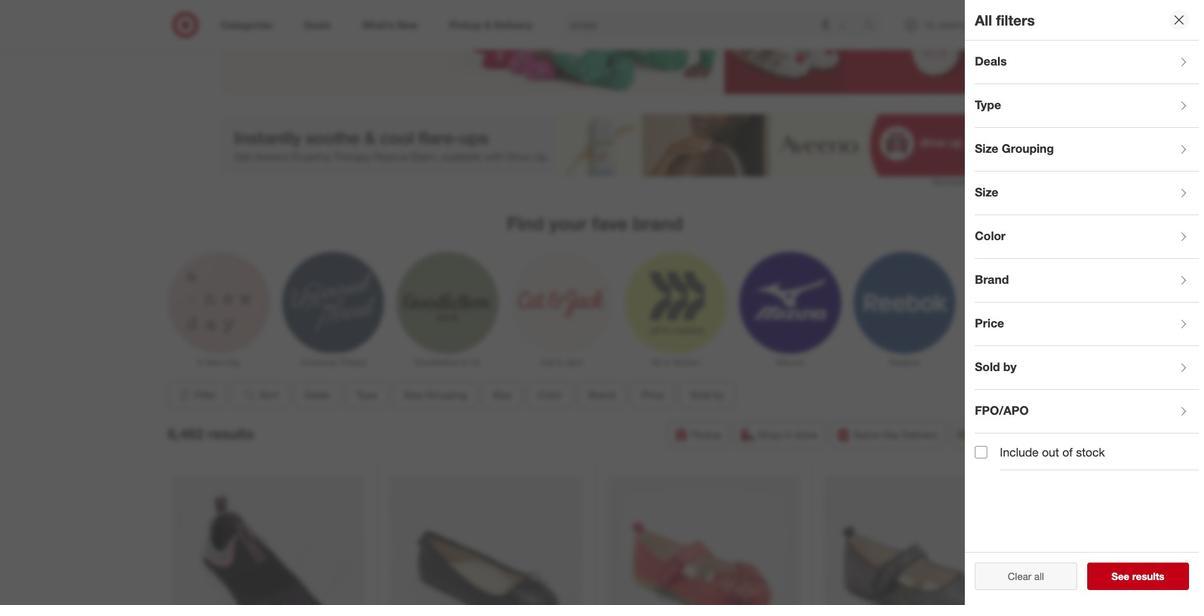 Task type: vqa. For each thing, say whether or not it's contained in the screenshot.
Shop
yes



Task type: describe. For each thing, give the bounding box(es) containing it.
shop
[[758, 429, 782, 442]]

0 horizontal spatial sold by button
[[680, 382, 735, 409]]

day inside 'a new day' link
[[225, 358, 240, 368]]

shipping
[[975, 429, 1014, 442]]

0 vertical spatial price button
[[975, 303, 1199, 347]]

1 vertical spatial by
[[713, 389, 724, 402]]

0 vertical spatial size button
[[975, 172, 1199, 216]]

see results
[[1112, 571, 1165, 584]]

all in motion image
[[625, 253, 727, 354]]

shop in store button
[[735, 422, 826, 449]]

mizuno link
[[739, 253, 841, 369]]

cat & jack image
[[511, 253, 613, 354]]

mizuno
[[776, 358, 805, 368]]

1 vertical spatial brand button
[[578, 382, 626, 409]]

colorful
[[273, 5, 313, 19]]

1 vertical spatial price button
[[631, 382, 675, 409]]

0 vertical spatial type button
[[975, 84, 1199, 128]]

0 horizontal spatial price
[[641, 389, 664, 402]]

1 vertical spatial sold
[[690, 389, 711, 402]]

& for goodfellow
[[461, 358, 467, 368]]

same day delivery
[[854, 429, 938, 442]]

a
[[197, 358, 203, 368]]

asics image
[[968, 253, 1070, 354]]

color inside all filters dialog
[[975, 228, 1006, 243]]

pickup
[[691, 429, 722, 442]]

same day delivery button
[[831, 422, 947, 449]]

1 vertical spatial grouping
[[425, 389, 466, 402]]

with colorful holiday slippers for all.
[[248, 5, 435, 19]]

1 horizontal spatial sold by button
[[975, 347, 1199, 390]]

& for cat
[[557, 358, 562, 368]]

0 vertical spatial color button
[[975, 216, 1199, 259]]

advertisement region
[[220, 114, 970, 177]]

same
[[854, 429, 880, 442]]

deals inside all filters dialog
[[975, 53, 1007, 68]]

fpo/apo
[[975, 403, 1029, 418]]

pickup button
[[668, 422, 730, 449]]

1 vertical spatial brand
[[588, 389, 615, 402]]

0 horizontal spatial sold by
[[690, 389, 724, 402]]

0 horizontal spatial color
[[538, 389, 562, 402]]

goodfellow & co image
[[396, 253, 498, 354]]

all in motion
[[652, 358, 700, 368]]

filters
[[996, 11, 1035, 29]]

1 vertical spatial type
[[356, 389, 377, 402]]

out
[[1042, 445, 1059, 460]]

sort
[[259, 389, 278, 402]]

results for 6,462 results
[[208, 425, 254, 443]]

for
[[403, 5, 417, 19]]

stock
[[1076, 445, 1105, 460]]

goodfellow
[[414, 358, 459, 368]]

results for see results
[[1133, 571, 1165, 584]]

2 link
[[992, 11, 1020, 39]]

reebok
[[889, 358, 920, 368]]

sponsored
[[933, 177, 970, 187]]

asics link
[[968, 253, 1070, 369]]

universal thread
[[300, 358, 366, 368]]

all for all filters
[[975, 11, 992, 29]]

1 horizontal spatial deals button
[[975, 41, 1199, 84]]

delivery
[[902, 429, 938, 442]]

thread
[[339, 358, 366, 368]]

0 horizontal spatial type button
[[345, 382, 388, 409]]

Include out of stock checkbox
[[975, 446, 988, 459]]

a new day
[[197, 358, 240, 368]]

1 horizontal spatial size grouping button
[[975, 128, 1199, 172]]

search
[[859, 20, 889, 32]]

of
[[1063, 445, 1073, 460]]

in
[[784, 429, 792, 442]]

asics
[[1009, 358, 1029, 368]]

1 vertical spatial size grouping
[[403, 389, 466, 402]]



Task type: locate. For each thing, give the bounding box(es) containing it.
0 vertical spatial sold by
[[975, 360, 1017, 374]]

sold by
[[975, 360, 1017, 374], [690, 389, 724, 402]]

all.
[[420, 5, 435, 19]]

0 vertical spatial price
[[975, 316, 1005, 330]]

results inside button
[[1133, 571, 1165, 584]]

reebok image
[[854, 253, 956, 354]]

1 horizontal spatial size button
[[975, 172, 1199, 216]]

size grouping inside all filters dialog
[[975, 141, 1054, 155]]

1 horizontal spatial type button
[[975, 84, 1199, 128]]

0 horizontal spatial by
[[713, 389, 724, 402]]

1 vertical spatial color
[[538, 389, 562, 402]]

6,462
[[168, 425, 204, 443]]

0 vertical spatial results
[[208, 425, 254, 443]]

0 horizontal spatial size grouping
[[403, 389, 466, 402]]

all for all in motion
[[652, 358, 661, 368]]

clear all button
[[975, 564, 1077, 591]]

store
[[795, 429, 818, 442]]

goodfellow & co link
[[396, 253, 498, 369]]

0 horizontal spatial deals button
[[294, 382, 340, 409]]

grouping inside all filters dialog
[[1002, 141, 1054, 155]]

1 horizontal spatial grouping
[[1002, 141, 1054, 155]]

brand button inside all filters dialog
[[975, 259, 1199, 303]]

universal thread image
[[282, 253, 384, 354]]

type button
[[975, 84, 1199, 128], [345, 382, 388, 409]]

results
[[208, 425, 254, 443], [1133, 571, 1165, 584]]

fpo/apo button
[[975, 390, 1199, 434]]

results right 6,462
[[208, 425, 254, 443]]

size button
[[975, 172, 1199, 216], [482, 382, 522, 409]]

0 horizontal spatial size grouping button
[[393, 382, 477, 409]]

sort button
[[231, 382, 289, 409]]

speedo women's surf strider water shoes image
[[172, 477, 365, 606], [172, 477, 365, 606]]

1 horizontal spatial sold by
[[975, 360, 1017, 374]]

0 horizontal spatial grouping
[[425, 389, 466, 402]]

sold by up 'fpo/apo'
[[975, 360, 1017, 374]]

1 horizontal spatial all
[[975, 11, 992, 29]]

new
[[205, 358, 223, 368]]

1 horizontal spatial price
[[975, 316, 1005, 330]]

1 horizontal spatial type
[[975, 97, 1002, 112]]

results right see
[[1133, 571, 1165, 584]]

1 vertical spatial results
[[1133, 571, 1165, 584]]

clear all
[[1008, 571, 1044, 584]]

0 horizontal spatial all
[[652, 358, 661, 368]]

universal
[[300, 358, 336, 368]]

by up 'fpo/apo'
[[1004, 360, 1017, 374]]

day right "same"
[[882, 429, 900, 442]]

search button
[[859, 11, 889, 41]]

What can we help you find? suggestions appear below search field
[[563, 11, 867, 39]]

0 vertical spatial grouping
[[1002, 141, 1054, 155]]

size grouping
[[975, 141, 1054, 155], [403, 389, 466, 402]]

0 vertical spatial color
[[975, 228, 1006, 243]]

see
[[1112, 571, 1130, 584]]

0 horizontal spatial brand button
[[578, 382, 626, 409]]

1 horizontal spatial size grouping
[[975, 141, 1054, 155]]

0 vertical spatial brand button
[[975, 259, 1199, 303]]

1 horizontal spatial results
[[1133, 571, 1165, 584]]

all filters dialog
[[965, 0, 1199, 606]]

0 horizontal spatial type
[[356, 389, 377, 402]]

1 vertical spatial all
[[652, 358, 661, 368]]

all inside dialog
[[975, 11, 992, 29]]

2
[[1011, 13, 1015, 21]]

1 vertical spatial type button
[[345, 382, 388, 409]]

1 vertical spatial price
[[641, 389, 664, 402]]

6,462 results
[[168, 425, 254, 443]]

sold
[[975, 360, 1000, 374], [690, 389, 711, 402]]

holiday
[[316, 5, 354, 19]]

sold left asics
[[975, 360, 1000, 374]]

by inside all filters dialog
[[1004, 360, 1017, 374]]

include
[[1000, 445, 1039, 460]]

with
[[248, 5, 270, 19]]

cat & jack link
[[511, 253, 613, 369]]

1 vertical spatial day
[[882, 429, 900, 442]]

1 horizontal spatial day
[[882, 429, 900, 442]]

jack
[[565, 358, 583, 368]]

your
[[549, 213, 587, 235]]

1 & from the left
[[461, 358, 467, 368]]

0 vertical spatial deals button
[[975, 41, 1199, 84]]

shop in store
[[758, 429, 818, 442]]

0 horizontal spatial day
[[225, 358, 240, 368]]

1 horizontal spatial brand button
[[975, 259, 1199, 303]]

day inside same day delivery button
[[882, 429, 900, 442]]

0 vertical spatial sold
[[975, 360, 1000, 374]]

0 horizontal spatial deals
[[304, 389, 330, 402]]

find your fave brand
[[507, 213, 683, 235]]

all filters
[[975, 11, 1035, 29]]

girls' diana slip-on ballet flats - cat & jack™ image
[[390, 477, 582, 606], [390, 477, 582, 606]]

deals down 2 link
[[975, 53, 1007, 68]]

0 vertical spatial brand
[[975, 272, 1009, 287]]

1 vertical spatial deals
[[304, 389, 330, 402]]

clear
[[1008, 571, 1032, 584]]

sold down 'motion'
[[690, 389, 711, 402]]

deals
[[975, 53, 1007, 68], [304, 389, 330, 402]]

all left in
[[652, 358, 661, 368]]

goodfellow & co
[[414, 358, 481, 368]]

fave
[[592, 213, 628, 235]]

0 horizontal spatial price button
[[631, 382, 675, 409]]

universal thread link
[[282, 253, 384, 369]]

&
[[461, 358, 467, 368], [557, 358, 562, 368]]

1 horizontal spatial color
[[975, 228, 1006, 243]]

day
[[225, 358, 240, 368], [882, 429, 900, 442]]

sold by inside all filters dialog
[[975, 360, 1017, 374]]

toddler girls' melanie dressy ballet flats - cat & jack™ red image
[[607, 477, 800, 606], [607, 477, 800, 606]]

brand
[[633, 213, 683, 235]]

filter button
[[168, 382, 226, 409]]

by up pickup
[[713, 389, 724, 402]]

& left co
[[461, 358, 467, 368]]

toddler girls' anastasia dressy ballet flats - cat & jack™ image
[[825, 477, 1018, 606], [825, 477, 1018, 606]]

0 vertical spatial size grouping button
[[975, 128, 1199, 172]]

2 & from the left
[[557, 358, 562, 368]]

size grouping button
[[975, 128, 1199, 172], [393, 382, 477, 409]]

1 horizontal spatial by
[[1004, 360, 1017, 374]]

1 horizontal spatial brand
[[975, 272, 1009, 287]]

deals down universal
[[304, 389, 330, 402]]

1 vertical spatial color button
[[527, 382, 573, 409]]

co
[[469, 358, 481, 368]]

grouping
[[1002, 141, 1054, 155], [425, 389, 466, 402]]

1 vertical spatial deals button
[[294, 382, 340, 409]]

type
[[975, 97, 1002, 112], [356, 389, 377, 402]]

motion
[[673, 358, 700, 368]]

sold by down 'motion'
[[690, 389, 724, 402]]

0 horizontal spatial brand
[[588, 389, 615, 402]]

mizuno image
[[739, 253, 841, 354]]

0 horizontal spatial color button
[[527, 382, 573, 409]]

0 vertical spatial day
[[225, 358, 240, 368]]

brand inside all filters dialog
[[975, 272, 1009, 287]]

reebok link
[[854, 253, 956, 369]]

0 horizontal spatial &
[[461, 358, 467, 368]]

deals button
[[975, 41, 1199, 84], [294, 382, 340, 409]]

all
[[1035, 571, 1044, 584]]

slippers
[[358, 5, 400, 19]]

0 vertical spatial deals
[[975, 53, 1007, 68]]

shipping button
[[952, 422, 1022, 449]]

1 horizontal spatial color button
[[975, 216, 1199, 259]]

1 horizontal spatial deals
[[975, 53, 1007, 68]]

price button
[[975, 303, 1199, 347], [631, 382, 675, 409]]

find
[[507, 213, 544, 235]]

sold by button
[[975, 347, 1199, 390], [680, 382, 735, 409]]

see results button
[[1087, 564, 1189, 591]]

by
[[1004, 360, 1017, 374], [713, 389, 724, 402]]

0 vertical spatial type
[[975, 97, 1002, 112]]

1 vertical spatial sold by
[[690, 389, 724, 402]]

0 vertical spatial all
[[975, 11, 992, 29]]

& right cat
[[557, 358, 562, 368]]

type inside all filters dialog
[[975, 97, 1002, 112]]

0 horizontal spatial results
[[208, 425, 254, 443]]

price
[[975, 316, 1005, 330], [641, 389, 664, 402]]

all
[[975, 11, 992, 29], [652, 358, 661, 368]]

day right new
[[225, 358, 240, 368]]

0 vertical spatial size grouping
[[975, 141, 1054, 155]]

a new day link
[[168, 253, 270, 369]]

0 vertical spatial by
[[1004, 360, 1017, 374]]

sold inside all filters dialog
[[975, 360, 1000, 374]]

brand button
[[975, 259, 1199, 303], [578, 382, 626, 409]]

brand
[[975, 272, 1009, 287], [588, 389, 615, 402]]

cat & jack
[[541, 358, 583, 368]]

0 horizontal spatial size button
[[482, 382, 522, 409]]

include out of stock
[[1000, 445, 1105, 460]]

1 vertical spatial size button
[[482, 382, 522, 409]]

1 horizontal spatial price button
[[975, 303, 1199, 347]]

a new day image
[[168, 253, 270, 354]]

1 vertical spatial size grouping button
[[393, 382, 477, 409]]

1 horizontal spatial &
[[557, 358, 562, 368]]

cat
[[541, 358, 554, 368]]

in
[[664, 358, 671, 368]]

price inside all filters dialog
[[975, 316, 1005, 330]]

all in motion link
[[625, 253, 727, 369]]

size
[[975, 141, 999, 155], [975, 185, 999, 199], [403, 389, 422, 402], [493, 389, 511, 402]]

color button
[[975, 216, 1199, 259], [527, 382, 573, 409]]

0 horizontal spatial sold
[[690, 389, 711, 402]]

1 horizontal spatial sold
[[975, 360, 1000, 374]]

all left 2
[[975, 11, 992, 29]]

filter
[[195, 389, 217, 402]]

color
[[975, 228, 1006, 243], [538, 389, 562, 402]]



